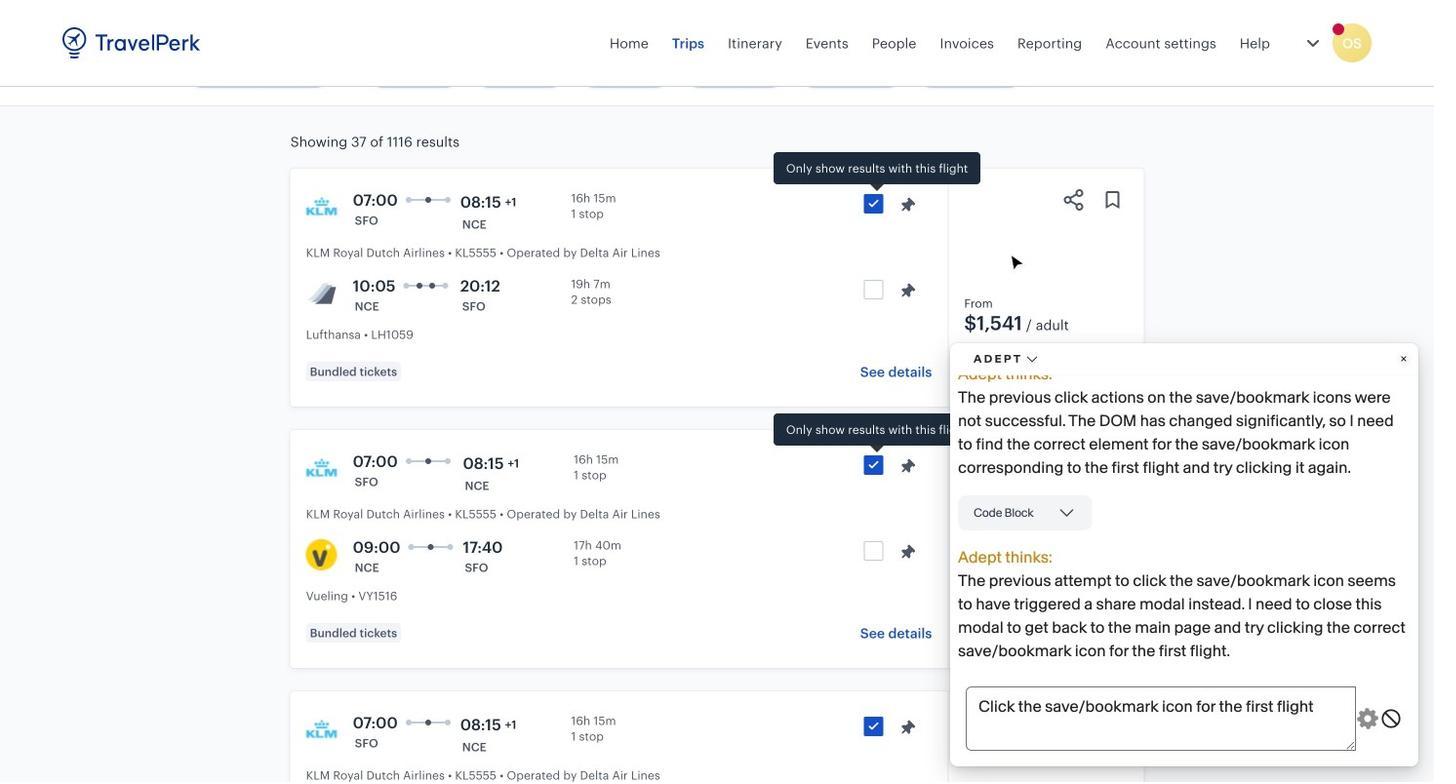 Task type: locate. For each thing, give the bounding box(es) containing it.
lufthansa image
[[306, 278, 337, 309]]

tooltip
[[774, 152, 981, 194], [774, 414, 981, 456]]

1 vertical spatial klm royal dutch airlines image
[[306, 715, 337, 747]]

klm royal dutch airlines image
[[306, 454, 337, 485], [306, 715, 337, 747]]

1 vertical spatial tooltip
[[774, 414, 981, 456]]

0 vertical spatial klm royal dutch airlines image
[[306, 454, 337, 485]]

0 vertical spatial tooltip
[[774, 152, 981, 194]]

1 klm royal dutch airlines image from the top
[[306, 454, 337, 485]]



Task type: vqa. For each thing, say whether or not it's contained in the screenshot.
United Airlines image to the bottom
no



Task type: describe. For each thing, give the bounding box(es) containing it.
1 tooltip from the top
[[774, 152, 981, 194]]

To search field
[[504, 0, 701, 31]]

2 klm royal dutch airlines image from the top
[[306, 715, 337, 747]]

2 tooltip from the top
[[774, 414, 981, 456]]

vueling image
[[306, 540, 337, 571]]

klm royal dutch airlines image
[[306, 192, 337, 224]]



